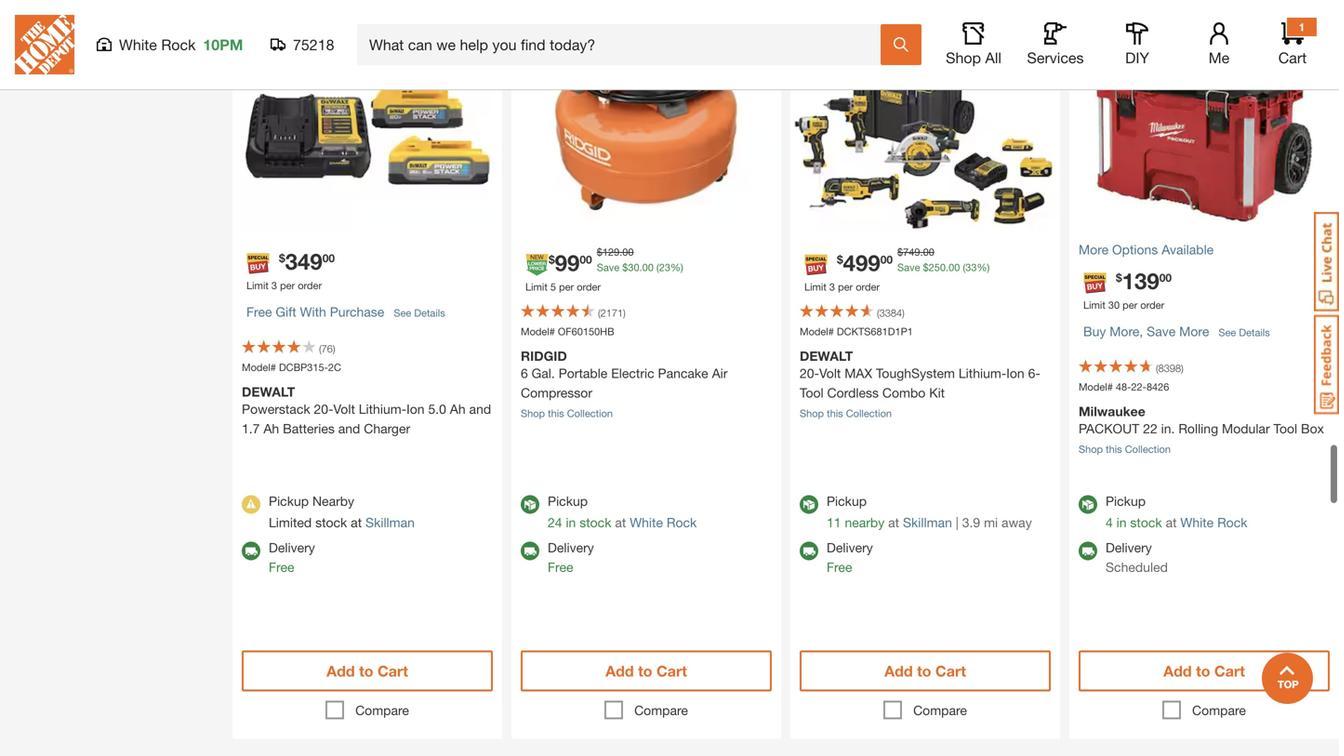 Task type: vqa. For each thing, say whether or not it's contained in the screenshot.
I
no



Task type: describe. For each thing, give the bounding box(es) containing it.
diy
[[1126, 49, 1150, 67]]

ridgid 6 gal. portable electric pancake air compressor shop this collection
[[521, 348, 728, 420]]

pickup for 3
[[269, 493, 309, 509]]

collection for milwaukee
[[1125, 443, 1171, 455]]

cart 1
[[1279, 20, 1307, 67]]

00 left 23 in the top of the page
[[643, 261, 654, 273]]

model# dckts681d1p1
[[800, 326, 913, 338]]

%) for 99
[[671, 261, 684, 273]]

30 inside $ 129 . 00 save $ 30 . 00 ( 23 %) limit 5 per order
[[628, 261, 640, 273]]

feedback link image
[[1315, 314, 1340, 415]]

dewalt for powerstack
[[242, 384, 295, 400]]

air
[[712, 366, 728, 381]]

this for packout 22 in. rolling modular tool box
[[1106, 443, 1123, 455]]

in for 24
[[566, 515, 576, 530]]

4
[[1106, 515, 1113, 530]]

349
[[285, 248, 323, 274]]

2 horizontal spatial shop this collection link
[[1079, 443, 1171, 455]]

4 compare from the left
[[1193, 703, 1247, 718]]

of60150hb
[[558, 326, 615, 338]]

me button
[[1190, 22, 1249, 67]]

model# 48-22-8426
[[1079, 381, 1170, 393]]

250
[[929, 261, 946, 273]]

8398
[[1159, 362, 1182, 374]]

0 horizontal spatial rock
[[161, 36, 196, 53]]

order down $ 349 00 on the top
[[298, 280, 322, 292]]

$ 99 00
[[549, 249, 592, 276]]

( 76 )
[[319, 343, 335, 355]]

powerstack 20-volt lithium-ion 5.0 ah and 1.7 ah batteries and charger image
[[233, 0, 502, 231]]

limit 3 per order
[[247, 280, 322, 292]]

dewalt 20-volt max toughsystem lithium-ion 6- tool cordless combo kit shop this collection
[[800, 348, 1041, 420]]

0 horizontal spatial 3
[[272, 280, 277, 292]]

model# for 499
[[800, 326, 834, 338]]

) for 3
[[333, 343, 335, 355]]

cart for 499
[[936, 662, 966, 680]]

per inside the $ 749 . 00 save $ 250 . 00 ( 33 %) limit 3 per order
[[838, 281, 853, 293]]

pickup for 499
[[827, 493, 867, 509]]

ion inside "dewalt powerstack 20-volt lithium-ion 5.0 ah and 1.7 ah batteries and charger"
[[407, 401, 425, 417]]

volt inside dewalt 20-volt max toughsystem lithium-ion 6- tool cordless combo kit shop this collection
[[820, 366, 841, 381]]

available shipping image for 3
[[242, 542, 260, 560]]

11
[[827, 515, 842, 530]]

( for ( 3384 )
[[877, 307, 880, 319]]

6-
[[1029, 366, 1041, 381]]

model# of60150hb
[[521, 326, 615, 338]]

0 horizontal spatial white
[[119, 36, 157, 53]]

limit inside the $ 749 . 00 save $ 250 . 00 ( 33 %) limit 3 per order
[[805, 281, 827, 293]]

electric
[[611, 366, 655, 381]]

1 horizontal spatial more
[[1180, 324, 1210, 339]]

more options available link
[[1079, 240, 1330, 260]]

all
[[986, 49, 1002, 67]]

gal.
[[532, 366, 555, 381]]

stock for 99
[[580, 515, 612, 530]]

free for 99
[[548, 560, 574, 575]]

22
[[1144, 421, 1158, 436]]

compare for 3
[[355, 703, 409, 718]]

4 add to cart button from the left
[[1079, 651, 1330, 692]]

model# left 48-
[[1079, 381, 1113, 393]]

dckts681d1p1
[[837, 326, 913, 338]]

shop all
[[946, 49, 1002, 67]]

rock for pickup 4 in stock at white rock
[[1218, 515, 1248, 530]]

tool inside dewalt 20-volt max toughsystem lithium-ion 6- tool cordless combo kit shop this collection
[[800, 385, 824, 400]]

scheduled
[[1106, 560, 1168, 575]]

00 inside $ 499 00
[[881, 253, 893, 266]]

$ 139 00
[[1116, 267, 1172, 294]]

dewalt powerstack 20-volt lithium-ion 5.0 ah and 1.7 ah batteries and charger
[[242, 384, 491, 436]]

shop all button
[[944, 22, 1004, 67]]

delivery free for 99
[[548, 540, 594, 575]]

1 skillman link from the left
[[366, 515, 415, 530]]

limited
[[269, 515, 312, 530]]

( for ( 2171 )
[[598, 307, 601, 319]]

skillman inside pickup nearby limited stock at skillman
[[366, 515, 415, 530]]

model# dcbp315-2c
[[242, 361, 341, 373]]

available
[[1162, 242, 1214, 257]]

What can we help you find today? search field
[[369, 25, 880, 64]]

services button
[[1026, 22, 1086, 67]]

limit inside $ 129 . 00 save $ 30 . 00 ( 23 %) limit 5 per order
[[526, 281, 548, 293]]

model# for 3
[[242, 361, 276, 373]]

available for pickup image
[[1079, 495, 1098, 514]]

48-
[[1116, 381, 1132, 393]]

4 add from the left
[[1164, 662, 1192, 680]]

add for 3
[[327, 662, 355, 680]]

delivery scheduled
[[1106, 540, 1168, 575]]

pickup 4 in stock at white rock
[[1106, 493, 1248, 530]]

cart for 3
[[378, 662, 408, 680]]

stock inside pickup 4 in stock at white rock
[[1131, 515, 1163, 530]]

details for 139
[[1240, 327, 1271, 339]]

options
[[1113, 242, 1159, 257]]

limited stock for pickup image
[[242, 495, 260, 514]]

order inside $ 129 . 00 save $ 30 . 00 ( 23 %) limit 5 per order
[[577, 281, 601, 293]]

buy more, save more button
[[1084, 313, 1210, 350]]

5
[[551, 281, 556, 293]]

75218 button
[[271, 35, 335, 54]]

available for pickup image for 99
[[521, 495, 540, 514]]

4 add to cart from the left
[[1164, 662, 1246, 680]]

cart for 99
[[657, 662, 687, 680]]

( for ( 8398 )
[[1156, 362, 1159, 374]]

$ for 129
[[597, 246, 603, 258]]

2 horizontal spatial save
[[1147, 324, 1176, 339]]

$ 349 00
[[279, 248, 335, 274]]

skillman inside pickup 11 nearby at skillman | 3.9 mi away
[[903, 515, 953, 530]]

. left 23 in the top of the page
[[640, 261, 643, 273]]

5.0
[[428, 401, 446, 417]]

( 2171 )
[[598, 307, 626, 319]]

33
[[966, 261, 977, 273]]

charger
[[364, 421, 410, 436]]

3.9
[[963, 515, 981, 530]]

white rock 10pm
[[119, 36, 243, 53]]

save for 99
[[597, 261, 620, 273]]

10pm
[[203, 36, 243, 53]]

00 left "33"
[[949, 261, 960, 273]]

more,
[[1110, 324, 1144, 339]]

to for 499
[[917, 662, 932, 680]]

compressor
[[521, 385, 593, 400]]

lithium- inside dewalt 20-volt max toughsystem lithium-ion 6- tool cordless combo kit shop this collection
[[959, 366, 1007, 381]]

collection inside dewalt 20-volt max toughsystem lithium-ion 6- tool cordless combo kit shop this collection
[[846, 407, 892, 420]]

add to cart button for 499
[[800, 651, 1051, 692]]

rock for pickup 24 in stock at white rock
[[667, 515, 697, 530]]

in for 4
[[1117, 515, 1127, 530]]

available shipping image for 99
[[521, 542, 540, 560]]

more options available
[[1079, 242, 1214, 257]]

8426
[[1147, 381, 1170, 393]]

6
[[521, 366, 528, 381]]

at inside pickup 11 nearby at skillman | 3.9 mi away
[[889, 515, 900, 530]]

) for 99
[[623, 307, 626, 319]]

3 inside the $ 749 . 00 save $ 250 . 00 ( 33 %) limit 3 per order
[[830, 281, 835, 293]]

toughsystem
[[876, 366, 955, 381]]

pickup for 99
[[548, 493, 588, 509]]

749
[[904, 246, 921, 258]]

2171
[[601, 307, 623, 319]]

$ for 499
[[837, 253, 843, 266]]

2c
[[328, 361, 341, 373]]

) for 499
[[903, 307, 905, 319]]

00 inside $ 349 00
[[323, 252, 335, 265]]

3384
[[880, 307, 903, 319]]

portable
[[559, 366, 608, 381]]

20-volt max toughsystem lithium-ion 6-tool cordless combo kit image
[[791, 0, 1061, 231]]

stock for 3
[[315, 515, 347, 530]]

lithium- inside "dewalt powerstack 20-volt lithium-ion 5.0 ah and 1.7 ah batteries and charger"
[[359, 401, 407, 417]]

$ for 139
[[1116, 271, 1123, 284]]

24
[[548, 515, 562, 530]]

away
[[1002, 515, 1032, 530]]

4 to from the left
[[1196, 662, 1211, 680]]

139
[[1123, 267, 1160, 294]]

add for 99
[[606, 662, 634, 680]]

( inside the $ 749 . 00 save $ 250 . 00 ( 33 %) limit 3 per order
[[963, 261, 966, 273]]

499
[[843, 249, 881, 276]]

dcbp315-
[[279, 361, 328, 373]]

129
[[603, 246, 620, 258]]

mi
[[984, 515, 998, 530]]

pickup 11 nearby at skillman | 3.9 mi away
[[827, 493, 1032, 530]]

to for 99
[[638, 662, 653, 680]]

this inside dewalt 20-volt max toughsystem lithium-ion 6- tool cordless combo kit shop this collection
[[827, 407, 843, 420]]

compare for 499
[[914, 703, 967, 718]]

the home depot logo image
[[15, 15, 74, 74]]

$ for 349
[[279, 252, 285, 265]]

free gift with purchase button
[[247, 293, 385, 331]]

( 3384 )
[[877, 307, 905, 319]]

packout
[[1079, 421, 1140, 436]]

purchase
[[330, 304, 385, 320]]

. right "$ 99 00"
[[620, 246, 623, 258]]

add to cart for 99
[[606, 662, 687, 680]]

1 horizontal spatial ah
[[450, 401, 466, 417]]



Task type: locate. For each thing, give the bounding box(es) containing it.
details left feedback link image at right
[[1240, 327, 1271, 339]]

free down "11"
[[827, 560, 853, 575]]

stock down nearby
[[315, 515, 347, 530]]

at for limited stock at
[[351, 515, 362, 530]]

3 up "model# dckts681d1p1"
[[830, 281, 835, 293]]

ridgid
[[521, 348, 567, 364]]

$ inside $ 139 00
[[1116, 271, 1123, 284]]

at for 4 in stock
[[1166, 515, 1177, 530]]

available for pickup image for 499
[[800, 495, 819, 514]]

free gift with purchase see details
[[247, 304, 445, 320]]

1 horizontal spatial 20-
[[800, 366, 820, 381]]

shop this collection link for 99
[[521, 407, 613, 420]]

pickup up "4"
[[1106, 493, 1146, 509]]

delivery down 24
[[548, 540, 594, 555]]

white left 10pm
[[119, 36, 157, 53]]

pickup up "11"
[[827, 493, 867, 509]]

( inside $ 129 . 00 save $ 30 . 00 ( 23 %) limit 5 per order
[[657, 261, 659, 273]]

pickup up "limited"
[[269, 493, 309, 509]]

delivery up scheduled
[[1106, 540, 1152, 555]]

3 add to cart from the left
[[885, 662, 966, 680]]

1 add to cart from the left
[[327, 662, 408, 680]]

see inside free gift with purchase see details
[[394, 307, 411, 319]]

2 add from the left
[[606, 662, 634, 680]]

save for 499
[[898, 261, 921, 273]]

pickup nearby limited stock at skillman
[[269, 493, 415, 530]]

2 compare from the left
[[635, 703, 688, 718]]

0 horizontal spatial dewalt
[[242, 384, 295, 400]]

3 pickup from the left
[[827, 493, 867, 509]]

20- inside "dewalt powerstack 20-volt lithium-ion 5.0 ah and 1.7 ah batteries and charger"
[[314, 401, 334, 417]]

dewalt for 20-
[[800, 348, 853, 364]]

1 horizontal spatial delivery free
[[548, 540, 594, 575]]

see details button left feedback link image at right
[[1219, 316, 1271, 350]]

2 in from the left
[[1117, 515, 1127, 530]]

00 right 129
[[623, 246, 634, 258]]

0 horizontal spatial skillman link
[[366, 515, 415, 530]]

1 vertical spatial more
[[1180, 324, 1210, 339]]

1 vertical spatial and
[[338, 421, 360, 436]]

at inside pickup 4 in stock at white rock
[[1166, 515, 1177, 530]]

1 vertical spatial tool
[[1274, 421, 1298, 436]]

available shipping image for 499
[[800, 542, 819, 560]]

1 compare from the left
[[355, 703, 409, 718]]

pancake
[[658, 366, 709, 381]]

save down 749
[[898, 261, 921, 273]]

delivery free
[[269, 540, 315, 575], [548, 540, 594, 575], [827, 540, 873, 575]]

0 horizontal spatial see
[[394, 307, 411, 319]]

in inside pickup 24 in stock at white rock
[[566, 515, 576, 530]]

at right 24
[[615, 515, 626, 530]]

buy more, save more see details
[[1084, 324, 1271, 339]]

$
[[597, 246, 603, 258], [898, 246, 904, 258], [279, 252, 285, 265], [549, 253, 555, 266], [837, 253, 843, 266], [623, 261, 628, 273], [923, 261, 929, 273], [1116, 271, 1123, 284]]

cart
[[1279, 49, 1307, 67], [378, 662, 408, 680], [657, 662, 687, 680], [936, 662, 966, 680], [1215, 662, 1246, 680]]

0 horizontal spatial details
[[414, 307, 445, 319]]

white rock link for pickup 4 in stock at white rock
[[1181, 515, 1248, 530]]

ion left 5.0
[[407, 401, 425, 417]]

max
[[845, 366, 873, 381]]

$ for 99
[[549, 253, 555, 266]]

)
[[623, 307, 626, 319], [903, 307, 905, 319], [333, 343, 335, 355], [1182, 362, 1184, 374]]

shop inside button
[[946, 49, 982, 67]]

0 horizontal spatial this
[[548, 407, 564, 420]]

add to cart button
[[242, 651, 493, 692], [521, 651, 772, 692], [800, 651, 1051, 692], [1079, 651, 1330, 692]]

cordless
[[828, 385, 879, 400]]

pickup
[[269, 493, 309, 509], [548, 493, 588, 509], [827, 493, 867, 509], [1106, 493, 1146, 509]]

1 horizontal spatial shop this collection link
[[800, 407, 892, 420]]

collection for ridgid
[[567, 407, 613, 420]]

me
[[1209, 49, 1230, 67]]

in inside pickup 4 in stock at white rock
[[1117, 515, 1127, 530]]

this down cordless
[[827, 407, 843, 420]]

order down $ 499 00
[[856, 281, 880, 293]]

more left options
[[1079, 242, 1109, 257]]

1 horizontal spatial details
[[1240, 327, 1271, 339]]

save inside $ 129 . 00 save $ 30 . 00 ( 23 %) limit 5 per order
[[597, 261, 620, 273]]

$ right $ 499 00
[[898, 246, 904, 258]]

batteries
[[283, 421, 335, 436]]

order down "$ 99 00"
[[577, 281, 601, 293]]

limit 30 per order
[[1084, 299, 1165, 311]]

shop
[[946, 49, 982, 67], [521, 407, 545, 420], [800, 407, 824, 420], [1079, 443, 1103, 455]]

1 horizontal spatial skillman
[[903, 515, 953, 530]]

2 delivery free from the left
[[548, 540, 594, 575]]

1 horizontal spatial %)
[[977, 261, 990, 273]]

30 left 23 in the top of the page
[[628, 261, 640, 273]]

volt left max
[[820, 366, 841, 381]]

0 horizontal spatial 20-
[[314, 401, 334, 417]]

save
[[597, 261, 620, 273], [898, 261, 921, 273], [1147, 324, 1176, 339]]

2 pickup from the left
[[548, 493, 588, 509]]

tool left box
[[1274, 421, 1298, 436]]

.
[[620, 246, 623, 258], [921, 246, 923, 258], [640, 261, 643, 273], [946, 261, 949, 273]]

white
[[119, 36, 157, 53], [630, 515, 663, 530], [1181, 515, 1214, 530]]

per down 499
[[838, 281, 853, 293]]

modular
[[1222, 421, 1270, 436]]

1 horizontal spatial see details button
[[1219, 316, 1271, 350]]

per up 'gift'
[[280, 280, 295, 292]]

pickup up 24
[[548, 493, 588, 509]]

ion inside dewalt 20-volt max toughsystem lithium-ion 6- tool cordless combo kit shop this collection
[[1007, 366, 1025, 381]]

( 8398 )
[[1156, 362, 1184, 374]]

pickup inside pickup 4 in stock at white rock
[[1106, 493, 1146, 509]]

0 horizontal spatial collection
[[567, 407, 613, 420]]

0 horizontal spatial and
[[338, 421, 360, 436]]

shop inside the ridgid 6 gal. portable electric pancake air compressor shop this collection
[[521, 407, 545, 420]]

3 compare from the left
[[914, 703, 967, 718]]

1 horizontal spatial stock
[[580, 515, 612, 530]]

2 white rock link from the left
[[1181, 515, 1248, 530]]

kit
[[930, 385, 945, 400]]

collection inside milwaukee packout 22 in. rolling modular tool box shop this collection
[[1125, 443, 1171, 455]]

1 vertical spatial dewalt
[[242, 384, 295, 400]]

00
[[623, 246, 634, 258], [923, 246, 935, 258], [323, 252, 335, 265], [580, 253, 592, 266], [881, 253, 893, 266], [643, 261, 654, 273], [949, 261, 960, 273], [1160, 271, 1172, 284]]

this inside milwaukee packout 22 in. rolling modular tool box shop this collection
[[1106, 443, 1123, 455]]

1 delivery from the left
[[269, 540, 315, 555]]

rolling
[[1179, 421, 1219, 436]]

model#
[[521, 326, 555, 338], [800, 326, 834, 338], [242, 361, 276, 373], [1079, 381, 1113, 393]]

details inside buy more, save more see details
[[1240, 327, 1271, 339]]

this
[[548, 407, 564, 420], [827, 407, 843, 420], [1106, 443, 1123, 455]]

2 available shipping image from the left
[[521, 542, 540, 560]]

free for 499
[[827, 560, 853, 575]]

0 vertical spatial volt
[[820, 366, 841, 381]]

4 pickup from the left
[[1106, 493, 1146, 509]]

0 vertical spatial and
[[469, 401, 491, 417]]

1 horizontal spatial ion
[[1007, 366, 1025, 381]]

gift
[[276, 304, 296, 320]]

0 horizontal spatial 30
[[628, 261, 640, 273]]

0 horizontal spatial shop this collection link
[[521, 407, 613, 420]]

00 down more options available
[[1160, 271, 1172, 284]]

2 add to cart button from the left
[[521, 651, 772, 692]]

free for 3
[[269, 560, 294, 575]]

see details button for 139
[[1219, 316, 1271, 350]]

to for 3
[[359, 662, 374, 680]]

model# left dckts681d1p1
[[800, 326, 834, 338]]

1 white rock link from the left
[[630, 515, 697, 530]]

1 stock from the left
[[315, 515, 347, 530]]

1 horizontal spatial volt
[[820, 366, 841, 381]]

shop inside dewalt 20-volt max toughsystem lithium-ion 6- tool cordless combo kit shop this collection
[[800, 407, 824, 420]]

skillman link
[[366, 515, 415, 530], [903, 515, 953, 530]]

0 horizontal spatial %)
[[671, 261, 684, 273]]

order inside the $ 749 . 00 save $ 250 . 00 ( 33 %) limit 3 per order
[[856, 281, 880, 293]]

see for 139
[[1219, 327, 1237, 339]]

live chat image
[[1315, 212, 1340, 312]]

delivery down "limited"
[[269, 540, 315, 555]]

add to cart for 499
[[885, 662, 966, 680]]

white right 24
[[630, 515, 663, 530]]

0 vertical spatial ion
[[1007, 366, 1025, 381]]

white rock link for pickup 24 in stock at white rock
[[630, 515, 697, 530]]

white right "4"
[[1181, 515, 1214, 530]]

this down the compressor
[[548, 407, 564, 420]]

0 horizontal spatial skillman
[[366, 515, 415, 530]]

in.
[[1162, 421, 1175, 436]]

stock right 24
[[580, 515, 612, 530]]

$ inside $ 349 00
[[279, 252, 285, 265]]

3 up 'gift'
[[272, 280, 277, 292]]

per up more,
[[1123, 299, 1138, 311]]

$ up 5
[[549, 253, 555, 266]]

in
[[566, 515, 576, 530], [1117, 515, 1127, 530]]

1 horizontal spatial this
[[827, 407, 843, 420]]

%)
[[671, 261, 684, 273], [977, 261, 990, 273]]

services
[[1028, 49, 1084, 67]]

pickup inside pickup 11 nearby at skillman | 3.9 mi away
[[827, 493, 867, 509]]

details inside free gift with purchase see details
[[414, 307, 445, 319]]

1 horizontal spatial dewalt
[[800, 348, 853, 364]]

0 horizontal spatial save
[[597, 261, 620, 273]]

$ for 749
[[898, 246, 904, 258]]

1 horizontal spatial tool
[[1274, 421, 1298, 436]]

add for 499
[[885, 662, 913, 680]]

1 available shipping image from the left
[[242, 542, 260, 560]]

delivery for 499
[[827, 540, 873, 555]]

$ left 23 in the top of the page
[[623, 261, 628, 273]]

white for pickup 4 in stock at white rock
[[1181, 515, 1214, 530]]

shop this collection link down packout
[[1079, 443, 1171, 455]]

22-
[[1132, 381, 1147, 393]]

1 vertical spatial see
[[1219, 327, 1237, 339]]

packout 22 in. rolling modular tool box image
[[1070, 0, 1340, 231]]

shop this collection link for 499
[[800, 407, 892, 420]]

1 vertical spatial volt
[[334, 401, 355, 417]]

2 skillman link from the left
[[903, 515, 953, 530]]

2 add to cart from the left
[[606, 662, 687, 680]]

powerstack
[[242, 401, 310, 417]]

save right more,
[[1147, 324, 1176, 339]]

0 vertical spatial lithium-
[[959, 366, 1007, 381]]

collection down the compressor
[[567, 407, 613, 420]]

compare
[[355, 703, 409, 718], [635, 703, 688, 718], [914, 703, 967, 718], [1193, 703, 1247, 718]]

rock inside pickup 4 in stock at white rock
[[1218, 515, 1248, 530]]

$ 499 00
[[837, 249, 893, 276]]

add to cart button for 99
[[521, 651, 772, 692]]

delivery free for 499
[[827, 540, 873, 575]]

shop this collection link down the compressor
[[521, 407, 613, 420]]

delivery free for 3
[[269, 540, 315, 575]]

white for pickup 24 in stock at white rock
[[630, 515, 663, 530]]

and right 5.0
[[469, 401, 491, 417]]

dewalt up powerstack
[[242, 384, 295, 400]]

20-
[[800, 366, 820, 381], [314, 401, 334, 417]]

0 vertical spatial 30
[[628, 261, 640, 273]]

shop inside milwaukee packout 22 in. rolling modular tool box shop this collection
[[1079, 443, 1103, 455]]

ah right 5.0
[[450, 401, 466, 417]]

0 horizontal spatial stock
[[315, 515, 347, 530]]

model# left dcbp315-
[[242, 361, 276, 373]]

stock
[[315, 515, 347, 530], [580, 515, 612, 530], [1131, 515, 1163, 530]]

dewalt up max
[[800, 348, 853, 364]]

volt up 'batteries'
[[334, 401, 355, 417]]

1 to from the left
[[359, 662, 374, 680]]

0 vertical spatial dewalt
[[800, 348, 853, 364]]

0 horizontal spatial delivery free
[[269, 540, 315, 575]]

at
[[351, 515, 362, 530], [615, 515, 626, 530], [889, 515, 900, 530], [1166, 515, 1177, 530]]

model# up ridgid
[[521, 326, 555, 338]]

save down 129
[[597, 261, 620, 273]]

lithium-
[[959, 366, 1007, 381], [359, 401, 407, 417]]

details right the purchase
[[414, 307, 445, 319]]

00 left 129
[[580, 253, 592, 266]]

collection inside the ridgid 6 gal. portable electric pancake air compressor shop this collection
[[567, 407, 613, 420]]

delivery for 3
[[269, 540, 315, 555]]

collection down cordless
[[846, 407, 892, 420]]

1 vertical spatial details
[[1240, 327, 1271, 339]]

%) inside the $ 749 . 00 save $ 250 . 00 ( 33 %) limit 3 per order
[[977, 261, 990, 273]]

white inside pickup 24 in stock at white rock
[[630, 515, 663, 530]]

stock up delivery scheduled
[[1131, 515, 1163, 530]]

0 vertical spatial tool
[[800, 385, 824, 400]]

ion left '6-'
[[1007, 366, 1025, 381]]

0 horizontal spatial see details button
[[394, 296, 445, 331]]

1 in from the left
[[566, 515, 576, 530]]

at inside pickup nearby limited stock at skillman
[[351, 515, 362, 530]]

at right nearby
[[889, 515, 900, 530]]

00 left 749
[[881, 253, 893, 266]]

20- inside dewalt 20-volt max toughsystem lithium-ion 6- tool cordless combo kit shop this collection
[[800, 366, 820, 381]]

1 vertical spatial 30
[[1109, 299, 1120, 311]]

$ inside $ 499 00
[[837, 253, 843, 266]]

2 horizontal spatial stock
[[1131, 515, 1163, 530]]

stock inside pickup 24 in stock at white rock
[[580, 515, 612, 530]]

1 horizontal spatial skillman link
[[903, 515, 953, 530]]

see inside buy more, save more see details
[[1219, 327, 1237, 339]]

3 available shipping image from the left
[[800, 542, 819, 560]]

free
[[247, 304, 272, 320], [269, 560, 294, 575], [548, 560, 574, 575], [827, 560, 853, 575]]

dewalt inside "dewalt powerstack 20-volt lithium-ion 5.0 ah and 1.7 ah batteries and charger"
[[242, 384, 295, 400]]

0 vertical spatial details
[[414, 307, 445, 319]]

pickup 24 in stock at white rock
[[548, 493, 697, 530]]

20- left max
[[800, 366, 820, 381]]

see details button
[[394, 296, 445, 331], [1219, 316, 1271, 350]]

|
[[956, 515, 959, 530]]

diy button
[[1108, 22, 1168, 67]]

2 skillman from the left
[[903, 515, 953, 530]]

ah down powerstack
[[264, 421, 279, 436]]

00 right 749
[[923, 246, 935, 258]]

0 horizontal spatial more
[[1079, 242, 1109, 257]]

0 horizontal spatial white rock link
[[630, 515, 697, 530]]

2 stock from the left
[[580, 515, 612, 530]]

add to cart for 3
[[327, 662, 408, 680]]

delivery free down "limited"
[[269, 540, 315, 575]]

3 stock from the left
[[1131, 515, 1163, 530]]

1 horizontal spatial see
[[1219, 327, 1237, 339]]

1 add to cart button from the left
[[242, 651, 493, 692]]

nearby
[[313, 493, 355, 509]]

$ inside "$ 99 00"
[[549, 253, 555, 266]]

to
[[359, 662, 374, 680], [638, 662, 653, 680], [917, 662, 932, 680], [1196, 662, 1211, 680]]

at down nearby
[[351, 515, 362, 530]]

1 %) from the left
[[671, 261, 684, 273]]

$ 749 . 00 save $ 250 . 00 ( 33 %) limit 3 per order
[[805, 246, 990, 293]]

at up delivery scheduled
[[1166, 515, 1177, 530]]

1 horizontal spatial collection
[[846, 407, 892, 420]]

3 add from the left
[[885, 662, 913, 680]]

delivery free down nearby
[[827, 540, 873, 575]]

00 inside $ 139 00
[[1160, 271, 1172, 284]]

0 vertical spatial ah
[[450, 401, 466, 417]]

more up ( 8398 )
[[1180, 324, 1210, 339]]

nearby
[[845, 515, 885, 530]]

box
[[1302, 421, 1325, 436]]

with
[[300, 304, 326, 320]]

%) for 499
[[977, 261, 990, 273]]

tool inside milwaukee packout 22 in. rolling modular tool box shop this collection
[[1274, 421, 1298, 436]]

pickup inside pickup nearby limited stock at skillman
[[269, 493, 309, 509]]

1.7
[[242, 421, 260, 436]]

1 horizontal spatial 3
[[830, 281, 835, 293]]

see right 'buy more, save more' button
[[1219, 327, 1237, 339]]

tool left cordless
[[800, 385, 824, 400]]

99
[[555, 249, 580, 276]]

lithium- left '6-'
[[959, 366, 1007, 381]]

order
[[298, 280, 322, 292], [577, 281, 601, 293], [856, 281, 880, 293], [1141, 299, 1165, 311]]

in right "4"
[[1117, 515, 1127, 530]]

this down packout
[[1106, 443, 1123, 455]]

%) inside $ 129 . 00 save $ 30 . 00 ( 23 %) limit 5 per order
[[671, 261, 684, 273]]

this inside the ridgid 6 gal. portable electric pancake air compressor shop this collection
[[548, 407, 564, 420]]

1 horizontal spatial in
[[1117, 515, 1127, 530]]

free down 24
[[548, 560, 574, 575]]

3 delivery free from the left
[[827, 540, 873, 575]]

at for 24 in stock
[[615, 515, 626, 530]]

lithium- up charger
[[359, 401, 407, 417]]

this for 6 gal. portable electric pancake air compressor
[[548, 407, 564, 420]]

skillman
[[366, 515, 415, 530], [903, 515, 953, 530]]

1 horizontal spatial available for pickup image
[[800, 495, 819, 514]]

$ up the limit 30 per order
[[1116, 271, 1123, 284]]

see for 349
[[394, 307, 411, 319]]

$ up limit 3 per order
[[279, 252, 285, 265]]

3 delivery from the left
[[827, 540, 873, 555]]

2 horizontal spatial white
[[1181, 515, 1214, 530]]

compare for 99
[[635, 703, 688, 718]]

delivery inside delivery scheduled
[[1106, 540, 1152, 555]]

. left "33"
[[946, 261, 949, 273]]

6 gal. portable electric pancake air compressor image
[[512, 0, 781, 231]]

1 horizontal spatial rock
[[667, 515, 697, 530]]

) down $ 129 . 00 save $ 30 . 00 ( 23 %) limit 5 per order
[[623, 307, 626, 319]]

order down $ 139 00
[[1141, 299, 1165, 311]]

30 up more,
[[1109, 299, 1120, 311]]

0 horizontal spatial lithium-
[[359, 401, 407, 417]]

3 to from the left
[[917, 662, 932, 680]]

stock inside pickup nearby limited stock at skillman
[[315, 515, 347, 530]]

1 skillman from the left
[[366, 515, 415, 530]]

1 available for pickup image from the left
[[521, 495, 540, 514]]

1 add from the left
[[327, 662, 355, 680]]

2 horizontal spatial this
[[1106, 443, 1123, 455]]

2 horizontal spatial delivery free
[[827, 540, 873, 575]]

$ left 749
[[837, 253, 843, 266]]

4 at from the left
[[1166, 515, 1177, 530]]

see details button for 349
[[394, 296, 445, 331]]

details for 349
[[414, 307, 445, 319]]

at inside pickup 24 in stock at white rock
[[615, 515, 626, 530]]

0 vertical spatial more
[[1079, 242, 1109, 257]]

2 delivery from the left
[[548, 540, 594, 555]]

) up dckts681d1p1
[[903, 307, 905, 319]]

1 delivery free from the left
[[269, 540, 315, 575]]

combo
[[883, 385, 926, 400]]

collection
[[567, 407, 613, 420], [846, 407, 892, 420], [1125, 443, 1171, 455]]

( for ( 76 )
[[319, 343, 322, 355]]

1 horizontal spatial and
[[469, 401, 491, 417]]

1 at from the left
[[351, 515, 362, 530]]

dewalt inside dewalt 20-volt max toughsystem lithium-ion 6- tool cordless combo kit shop this collection
[[800, 348, 853, 364]]

shop this collection link down cordless
[[800, 407, 892, 420]]

1 horizontal spatial white rock link
[[1181, 515, 1248, 530]]

1 horizontal spatial lithium-
[[959, 366, 1007, 381]]

in right 24
[[566, 515, 576, 530]]

tool
[[800, 385, 824, 400], [1274, 421, 1298, 436]]

0 horizontal spatial ah
[[264, 421, 279, 436]]

per right 5
[[559, 281, 574, 293]]

per inside $ 129 . 00 save $ 30 . 00 ( 23 %) limit 5 per order
[[559, 281, 574, 293]]

delivery for 99
[[548, 540, 594, 555]]

rock inside pickup 24 in stock at white rock
[[667, 515, 697, 530]]

2 to from the left
[[638, 662, 653, 680]]

76
[[322, 343, 333, 355]]

1 horizontal spatial white
[[630, 515, 663, 530]]

4 delivery from the left
[[1106, 540, 1152, 555]]

see right the purchase
[[394, 307, 411, 319]]

4 available shipping image from the left
[[1079, 542, 1098, 560]]

1 horizontal spatial 30
[[1109, 299, 1120, 311]]

add to cart button for 3
[[242, 651, 493, 692]]

) up 2c on the left of the page
[[333, 343, 335, 355]]

volt inside "dewalt powerstack 20-volt lithium-ion 5.0 ah and 1.7 ah batteries and charger"
[[334, 401, 355, 417]]

20- up 'batteries'
[[314, 401, 334, 417]]

. right $ 499 00
[[921, 246, 923, 258]]

) down buy more, save more see details
[[1182, 362, 1184, 374]]

buy
[[1084, 324, 1106, 339]]

delivery down nearby
[[827, 540, 873, 555]]

0 horizontal spatial ion
[[407, 401, 425, 417]]

1 vertical spatial lithium-
[[359, 401, 407, 417]]

details
[[414, 307, 445, 319], [1240, 327, 1271, 339]]

model# for 99
[[521, 326, 555, 338]]

volt
[[820, 366, 841, 381], [334, 401, 355, 417]]

free down "limited"
[[269, 560, 294, 575]]

1 vertical spatial ion
[[407, 401, 425, 417]]

2 %) from the left
[[977, 261, 990, 273]]

limit
[[247, 280, 269, 292], [526, 281, 548, 293], [805, 281, 827, 293], [1084, 299, 1106, 311]]

2 at from the left
[[615, 515, 626, 530]]

0 horizontal spatial in
[[566, 515, 576, 530]]

3 at from the left
[[889, 515, 900, 530]]

0 vertical spatial see
[[394, 307, 411, 319]]

2 horizontal spatial collection
[[1125, 443, 1171, 455]]

1 horizontal spatial save
[[898, 261, 921, 273]]

see details button right the purchase
[[394, 296, 445, 331]]

save inside the $ 749 . 00 save $ 250 . 00 ( 33 %) limit 3 per order
[[898, 261, 921, 273]]

0 horizontal spatial volt
[[334, 401, 355, 417]]

0 vertical spatial 20-
[[800, 366, 820, 381]]

00 inside "$ 99 00"
[[580, 253, 592, 266]]

available shipping image
[[242, 542, 260, 560], [521, 542, 540, 560], [800, 542, 819, 560], [1079, 542, 1098, 560]]

3 add to cart button from the left
[[800, 651, 1051, 692]]

collection down 22
[[1125, 443, 1171, 455]]

2 horizontal spatial rock
[[1218, 515, 1248, 530]]

dewalt
[[800, 348, 853, 364], [242, 384, 295, 400]]

free left 'gift'
[[247, 304, 272, 320]]

75218
[[293, 36, 334, 53]]

available for pickup image
[[521, 495, 540, 514], [800, 495, 819, 514]]

0 horizontal spatial tool
[[800, 385, 824, 400]]

1 vertical spatial 20-
[[314, 401, 334, 417]]

delivery free down 24
[[548, 540, 594, 575]]

2 available for pickup image from the left
[[800, 495, 819, 514]]

0 horizontal spatial available for pickup image
[[521, 495, 540, 514]]

more
[[1079, 242, 1109, 257], [1180, 324, 1210, 339]]

1 vertical spatial ah
[[264, 421, 279, 436]]

white inside pickup 4 in stock at white rock
[[1181, 515, 1214, 530]]

pickup inside pickup 24 in stock at white rock
[[548, 493, 588, 509]]

1 pickup from the left
[[269, 493, 309, 509]]

$ left "33"
[[923, 261, 929, 273]]



